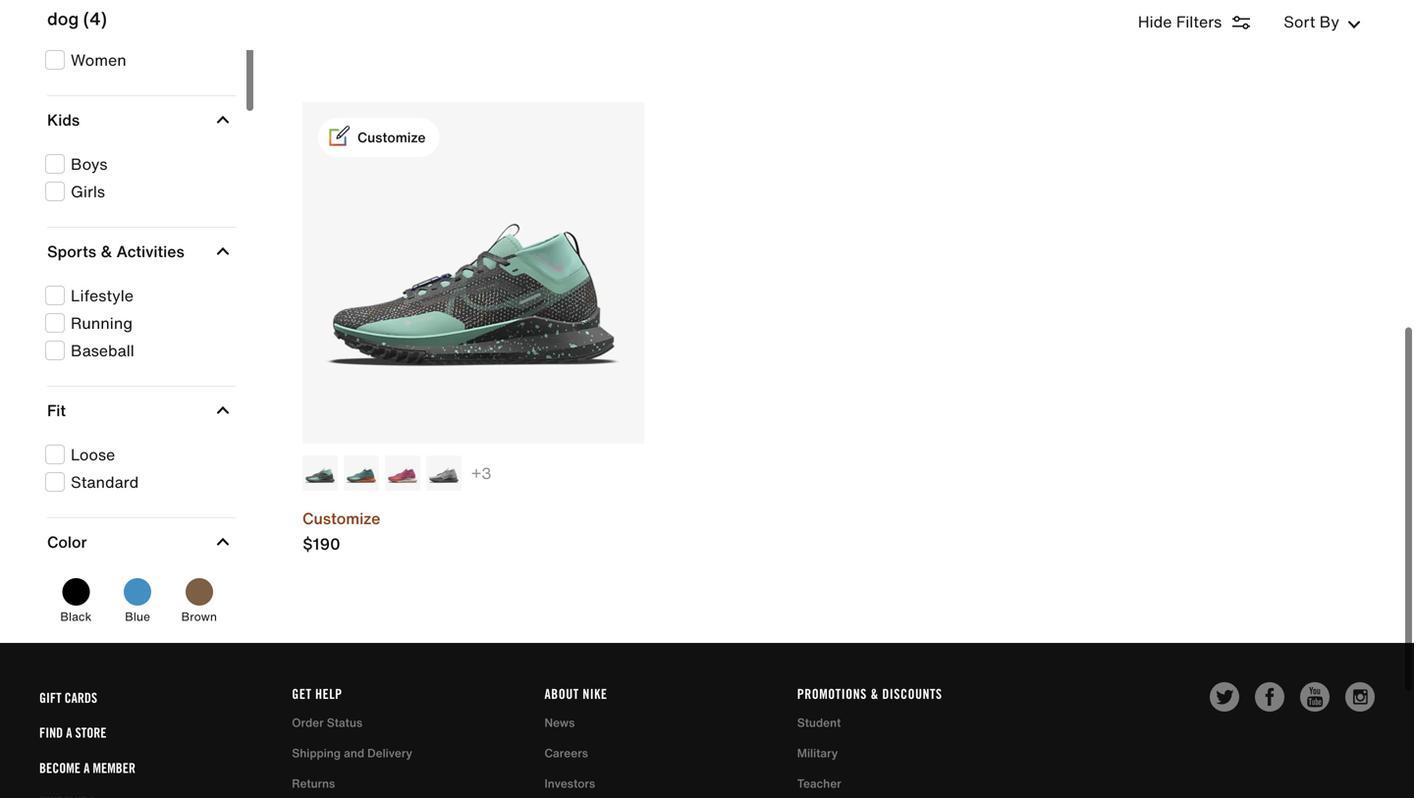 Task type: vqa. For each thing, say whether or not it's contained in the screenshot.


Task type: describe. For each thing, give the bounding box(es) containing it.
teacher link
[[797, 771, 841, 789]]

baseball
[[71, 335, 134, 358]]

sports
[[47, 236, 96, 259]]

kids button
[[47, 92, 232, 139]]

promotions & discounts link
[[797, 682, 942, 699]]

customize for customize
[[357, 123, 426, 143]]

military link
[[797, 741, 838, 758]]

fit button
[[47, 383, 232, 430]]

Filter for Standard button
[[45, 467, 230, 490]]

student
[[797, 710, 841, 728]]

status
[[327, 710, 363, 728]]

by
[[1320, 10, 1340, 33]]

order status link
[[292, 710, 363, 728]]

Filter for Loose button
[[45, 439, 230, 463]]

sports & activities
[[47, 236, 185, 259]]

cards
[[64, 686, 97, 703]]

dog
[[47, 5, 79, 31]]

kids group
[[43, 148, 236, 199]]

store
[[75, 721, 106, 738]]

filters
[[1176, 10, 1222, 33]]

Filter for Running checkbox
[[45, 307, 230, 331]]

youtube image
[[1300, 679, 1330, 708]]

find a store
[[39, 721, 106, 738]]

investors
[[545, 771, 595, 789]]

news link
[[545, 710, 575, 728]]

Filter for Girls checkbox
[[45, 176, 230, 199]]

about nike
[[545, 682, 608, 699]]

sports & activities group
[[43, 280, 236, 358]]

gift
[[39, 686, 61, 703]]

military
[[797, 741, 838, 758]]

1 multi color/multi color image from the left
[[344, 452, 379, 487]]

blue
[[125, 604, 150, 622]]

kids
[[47, 104, 80, 128]]

about
[[545, 682, 579, 699]]

shipping and delivery link
[[292, 741, 412, 758]]

Filter for Men checkbox
[[45, 17, 230, 40]]

$190
[[302, 528, 340, 552]]

lifestyle
[[71, 280, 134, 303]]

find
[[39, 721, 63, 738]]

shipping
[[292, 741, 341, 758]]

chevron image for sports & activities
[[216, 241, 230, 254]]

activities
[[116, 236, 185, 259]]

about nike link
[[545, 682, 608, 699]]

2 multi color/multi color image from the left
[[385, 452, 420, 487]]

hide filters button
[[1138, 9, 1278, 34]]

+
[[471, 458, 481, 481]]

promotions
[[797, 682, 867, 699]]

edit this product with nike by you image
[[328, 122, 350, 143]]

3
[[481, 458, 492, 481]]

investors link
[[545, 771, 595, 789]]

women
[[71, 44, 127, 68]]

& for sports
[[100, 236, 112, 259]]

hide filters
[[1138, 10, 1222, 33]]

Filter for Women checkbox
[[45, 44, 230, 68]]

a for become
[[84, 756, 90, 773]]

sort
[[1284, 10, 1316, 33]]

men
[[71, 17, 103, 40]]

get
[[292, 682, 312, 699]]

a for find
[[66, 721, 72, 738]]

become a member
[[39, 756, 135, 773]]

hide
[[1138, 10, 1172, 33]]

careers link
[[545, 741, 588, 758]]

order status
[[292, 710, 363, 728]]

2 multi color/multi color image from the left
[[426, 452, 462, 487]]

1 multi color/multi color image from the left
[[302, 452, 338, 487]]

& for promotions
[[871, 682, 879, 699]]



Task type: locate. For each thing, give the bounding box(es) containing it.
& left discounts
[[871, 682, 879, 699]]

member
[[93, 756, 135, 773]]

sort by element
[[1138, 8, 1367, 35]]

1 horizontal spatial multi color/multi color image
[[385, 452, 420, 487]]

customize
[[357, 123, 426, 143], [302, 503, 381, 526]]

sports & activities button
[[47, 224, 232, 271]]

a
[[66, 721, 72, 738], [84, 756, 90, 773]]

gift cards
[[39, 686, 97, 703]]

news
[[545, 710, 575, 728]]

chevron image for sort by
[[1347, 18, 1361, 31]]

&
[[100, 236, 112, 259], [871, 682, 879, 699]]

2 vertical spatial chevron image
[[216, 241, 230, 254]]

0 horizontal spatial &
[[100, 236, 112, 259]]

promotions & discounts
[[797, 682, 942, 699]]

0 vertical spatial a
[[66, 721, 72, 738]]

filter ds image
[[1230, 11, 1253, 34]]

nike pegasus trail 4 gore-tex by you custom waterproof trail running shoes image
[[302, 98, 644, 440]]

black
[[60, 604, 92, 622]]

multi color/multi color image
[[302, 452, 338, 487], [426, 452, 462, 487]]

a right find
[[66, 721, 72, 738]]

Filter for Boys checkbox
[[45, 148, 230, 172]]

chevron image for standard
[[216, 400, 230, 413]]

1 vertical spatial chevron image
[[216, 531, 230, 545]]

order
[[292, 710, 324, 728]]

delivery
[[367, 741, 412, 758]]

chevron image up filter for brown button
[[216, 531, 230, 545]]

running
[[71, 307, 133, 331]]

Filter for Baseball checkbox
[[45, 335, 230, 358]]

2 chevron image from the top
[[216, 531, 230, 545]]

0 horizontal spatial multi color/multi color image
[[302, 452, 338, 487]]

facebook image
[[1255, 679, 1285, 708]]

(4)
[[83, 5, 107, 31]]

returns link
[[292, 771, 335, 789]]

chevron image inside the sort by dropdown button
[[1347, 18, 1361, 31]]

multi color/multi color image up customize $190
[[302, 452, 338, 487]]

sort by
[[1284, 10, 1340, 33]]

customize $190
[[302, 503, 381, 552]]

1 horizontal spatial multi color/multi color image
[[426, 452, 462, 487]]

careers
[[545, 741, 588, 758]]

multi color/multi color image up customize $190
[[344, 452, 379, 487]]

brown
[[181, 604, 217, 622]]

1 vertical spatial customize
[[302, 503, 381, 526]]

0 horizontal spatial a
[[66, 721, 72, 738]]

get help link
[[292, 682, 342, 699]]

instagram image
[[1345, 679, 1375, 708]]

1 vertical spatial a
[[84, 756, 90, 773]]

chevron image inside color "dropdown button"
[[216, 531, 230, 545]]

standard
[[71, 467, 139, 490]]

$190 link
[[302, 528, 644, 552], [302, 528, 345, 552]]

chevron image right activities
[[216, 241, 230, 254]]

returns
[[292, 771, 335, 789]]

become
[[39, 756, 81, 773]]

chevron image up loose button
[[216, 400, 230, 413]]

gift cards link
[[39, 686, 97, 703]]

become a member link
[[39, 756, 135, 773]]

0 vertical spatial chevron image
[[1347, 18, 1361, 31]]

chevron image right by
[[1347, 18, 1361, 31]]

boys
[[71, 148, 107, 172]]

1 vertical spatial chevron image
[[216, 109, 230, 123]]

color button
[[47, 515, 232, 562]]

help
[[315, 682, 342, 699]]

a right become
[[84, 756, 90, 773]]

Filter for Blue button
[[107, 575, 168, 641]]

multi color/multi color image left the +
[[385, 452, 420, 487]]

find a store link
[[39, 721, 106, 738]]

& inside "dropdown button"
[[100, 236, 112, 259]]

and
[[344, 741, 364, 758]]

1 chevron image from the top
[[216, 400, 230, 413]]

chevron image inside the fit dropdown button
[[216, 400, 230, 413]]

chevron image
[[1347, 18, 1361, 31], [216, 109, 230, 123], [216, 241, 230, 254]]

customize right edit this product with nike by you image
[[357, 123, 426, 143]]

1 horizontal spatial &
[[871, 682, 879, 699]]

color
[[47, 526, 87, 550]]

customize link
[[302, 98, 644, 440]]

chevron image for blue
[[216, 531, 230, 545]]

sort by button
[[1278, 10, 1367, 33]]

fit
[[47, 395, 66, 418]]

0 vertical spatial customize
[[357, 123, 426, 143]]

multi color/multi color image left the +
[[426, 452, 462, 487]]

1 vertical spatial &
[[871, 682, 879, 699]]

dog (4)
[[47, 5, 107, 31]]

customize for customize $190
[[302, 503, 381, 526]]

teacher
[[797, 771, 841, 789]]

chevron image inside sports & activities "dropdown button"
[[216, 241, 230, 254]]

chevron image inside 'kids' "dropdown button"
[[216, 109, 230, 123]]

1 horizontal spatial a
[[84, 756, 90, 773]]

0 vertical spatial &
[[100, 236, 112, 259]]

chevron image
[[216, 400, 230, 413], [216, 531, 230, 545]]

0 vertical spatial chevron image
[[216, 400, 230, 413]]

chevron image for kids
[[216, 109, 230, 123]]

girls
[[71, 176, 105, 199]]

Filter for Brown button
[[168, 575, 230, 641]]

student link
[[797, 710, 841, 728]]

shipping and delivery
[[292, 741, 412, 758]]

multi color/multi color image
[[344, 452, 379, 487], [385, 452, 420, 487]]

nike
[[583, 682, 608, 699]]

Filter for Lifestyle checkbox
[[45, 280, 230, 303]]

discounts
[[882, 682, 942, 699]]

fit group
[[43, 439, 236, 490]]

chevron image up "boys" option
[[216, 109, 230, 123]]

& right sports
[[100, 236, 112, 259]]

customize up $190 on the bottom left of page
[[302, 503, 381, 526]]

+ 3
[[471, 458, 492, 481]]

twitter image
[[1210, 679, 1239, 708]]

0 horizontal spatial multi color/multi color image
[[344, 452, 379, 487]]

loose
[[71, 439, 115, 463]]

Filter for Black button
[[45, 575, 107, 641]]

get help
[[292, 682, 342, 699]]

gender group
[[43, 17, 236, 68]]

color group
[[43, 575, 236, 798]]



